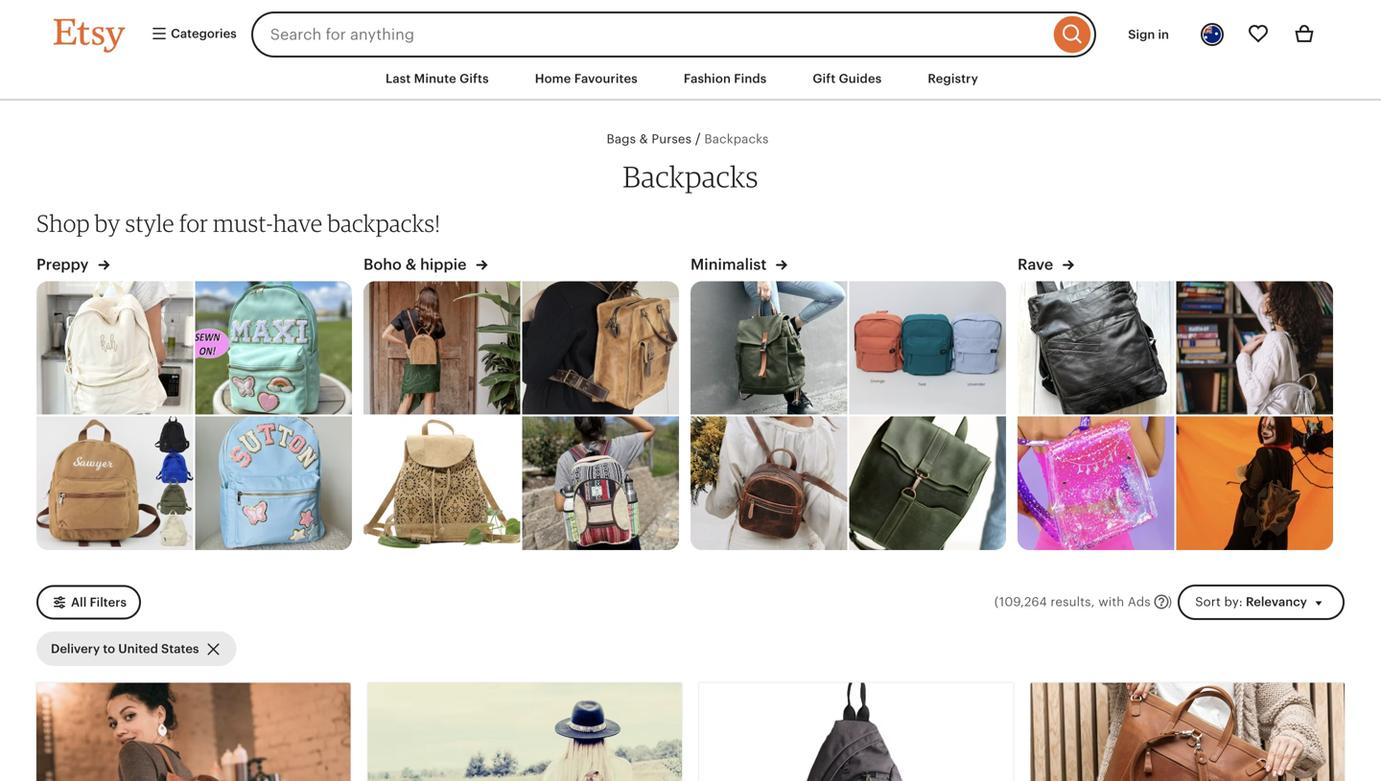 Task type: locate. For each thing, give the bounding box(es) containing it.
ads
[[1128, 595, 1151, 610]]

0 horizontal spatial &
[[406, 256, 417, 273]]

backpacks!
[[328, 209, 440, 237]]

for
[[179, 209, 208, 237]]

1 horizontal spatial &
[[640, 132, 648, 146]]

registry
[[928, 71, 979, 86]]

new!! nylon backpack- personalized backpack- customizable backpack- letter backpack- chenille patch backpack- kid backpack- back to school image
[[195, 417, 353, 551]]

banner
[[19, 0, 1362, 58]]

monogrammed june nylon backpack  | day bag for yourself or kids | personalized school bag | modern and stylish backpack | weekend travel bag image
[[35, 281, 193, 415]]

women's novelty leather dragon backpack | backpack for dragon cosplay costume | unique leather dragon bag for halloween costume | halloween image
[[1177, 417, 1335, 551]]

last minute gifts
[[386, 71, 489, 86]]

home
[[535, 71, 571, 86]]

gift guides link
[[799, 61, 896, 96]]

menu bar
[[19, 58, 1362, 101]]

rave link
[[1018, 254, 1075, 281]]

preppy
[[36, 256, 92, 273]]

delivery to united states
[[51, 642, 199, 657]]

delivery
[[51, 642, 100, 657]]

(
[[995, 595, 999, 610]]

with
[[1099, 595, 1125, 610]]

bags & purses / backpacks
[[607, 131, 769, 146]]

menu bar containing last minute gifts
[[19, 58, 1362, 101]]

sign
[[1128, 27, 1155, 42]]

leather mini backpack purse, minimalist everyday bag, small backpack for girls teens women, mother's day gift image
[[690, 417, 848, 551]]

style
[[125, 209, 174, 237]]

shop by style for must-have backpacks!
[[36, 209, 440, 237]]

with ads
[[1099, 595, 1151, 610]]

1 vertical spatial backpacks
[[623, 159, 759, 194]]

last minute gifts link
[[371, 61, 503, 96]]

mini backpack golden leather purse, small women's rucksack for school, urban work travel bag, casual style fashion, handmade golden bag image
[[1177, 281, 1335, 415]]

gifts
[[460, 71, 489, 86]]

home favourites
[[535, 71, 638, 86]]

1 vertical spatial &
[[406, 256, 417, 273]]

in
[[1158, 27, 1170, 42]]

None search field
[[251, 12, 1097, 58]]

shop
[[36, 209, 90, 237]]

have
[[273, 209, 323, 237]]

mini backpack with  patches sewn on glitter varsity letters, small bagpack  for kids, kindergarten, 3-5 years old,nylon backpack school image
[[195, 281, 353, 415]]

rave
[[1018, 256, 1057, 273]]

all
[[71, 596, 87, 610]]

finds
[[734, 71, 767, 86]]

sort by: relevancy
[[1196, 595, 1308, 610]]

minute
[[414, 71, 457, 86]]

gift guides
[[813, 71, 882, 86]]

personalized kids canvas backpack, custom baby backpack, monogram toddler backpacks, preschool book bag, cute school bookbag, birthday gift image
[[35, 417, 193, 551]]

sort
[[1196, 595, 1221, 610]]

0 vertical spatial backpacks
[[705, 132, 769, 146]]

fashion finds link
[[670, 61, 781, 96]]

australia image
[[1203, 24, 1222, 43]]

leather backpack - leather rucksack - women backpack - leather bag - city backpack - small backpack - ladies backpacks - handmade image
[[368, 683, 682, 782]]

& inside bags & purses / backpacks
[[640, 132, 648, 146]]

bags & purses link
[[607, 131, 692, 146]]

backpacks right /
[[705, 132, 769, 146]]

to
[[103, 642, 115, 657]]

backpacks down bags & purses / backpacks
[[623, 159, 759, 194]]

fashion
[[684, 71, 731, 86]]

preppy link
[[36, 254, 110, 281]]

relevancy
[[1246, 595, 1308, 610]]

filters
[[90, 596, 127, 610]]

cork backpack "elea classic" - #cork #backbag #vegan #sustainable #nature #kork #wood #bag image
[[363, 417, 520, 551]]

all filters button
[[36, 586, 141, 620]]

banner containing categories
[[19, 0, 1362, 58]]

backpacks
[[705, 132, 769, 146], [623, 159, 759, 194]]

army green canvas unisex travel backpack, water resistant diaper bag backpack, back to school laptop rucksack - no.108 marken image
[[690, 281, 848, 415]]

0 vertical spatial &
[[640, 132, 648, 146]]

&
[[640, 132, 648, 146], [406, 256, 417, 273]]

& right boho
[[406, 256, 417, 273]]

boho & hippie link
[[364, 254, 488, 281]]

& right the bags
[[640, 132, 648, 146]]

registry link
[[914, 61, 993, 96]]

sign in button
[[1114, 17, 1184, 52]]



Task type: vqa. For each thing, say whether or not it's contained in the screenshot.
Backpack for women,  saddle tan leather backpack, school backpack, leather handbag, laptop leather bag, leather backpack women, bag for mom image
yes



Task type: describe. For each thing, give the bounding box(es) containing it.
backpacks inside bags & purses / backpacks
[[705, 132, 769, 146]]

must-
[[213, 209, 273, 237]]

liquid glitter large bucket backpack - yeehawlicious - star backpack - festival bag - cowgirl purse - concert bag - jelly backpack image
[[1017, 417, 1175, 551]]

large boho backpack with laptop pocket himalayan hemp backpack handmade nepal fair trade beach festival hiking hippie bag birthday gift image
[[522, 417, 680, 551]]

& for boho
[[406, 256, 417, 273]]

/
[[695, 131, 701, 146]]

boho & hippie
[[364, 256, 470, 273]]

large backpack made from upcycled leather image
[[1017, 281, 1175, 415]]

custom women's leather backpack. womens christmas gift for her. laptop backpack for women. everyday rucksack. anniversary gift image
[[36, 683, 351, 782]]

handmade leather backpack women,leather backpack woman,laptop backpack,mini backpack purse,school backpack,city backpack,leather bag women image
[[850, 417, 1007, 551]]

by
[[95, 209, 120, 237]]

gift
[[813, 71, 836, 86]]

minimalist
[[691, 256, 771, 273]]

delivery to united states link
[[36, 632, 236, 667]]

leather laptop bag, womens christmas bag, convertible tote bag, womens backpack gift, leather laptop bag, womens tote bag gift image
[[1031, 683, 1345, 782]]

categories button
[[136, 17, 245, 52]]

boho
[[364, 256, 402, 273]]

australia button
[[1190, 12, 1236, 58]]

all filters
[[71, 596, 127, 610]]

organic cotton canvas mini backpack | backpack purse | minimalist backpack | gifts for her | fashion mini backpack | mini backpacks for men image
[[850, 281, 1007, 415]]

by:
[[1225, 595, 1243, 610]]

sign in
[[1128, 27, 1170, 42]]

purses
[[652, 132, 692, 146]]

( 109,264 results,
[[995, 595, 1095, 610]]

favourites
[[574, 71, 638, 86]]

guides
[[839, 71, 882, 86]]

hippie
[[420, 256, 467, 273]]

109,264
[[1000, 595, 1048, 610]]

& for bags
[[640, 132, 648, 146]]

last
[[386, 71, 411, 86]]

)
[[1168, 595, 1173, 610]]

bags
[[607, 132, 636, 146]]

united
[[118, 642, 158, 657]]

categories
[[168, 26, 237, 41]]

Search for anything text field
[[251, 12, 1050, 58]]

home favourites link
[[521, 61, 652, 96]]

states
[[161, 642, 199, 657]]

fashion finds
[[684, 71, 767, 86]]

sling bag for women crossbody travel backpack with anti theft pocket | one strap tablet backpack floral pattern chest bag with bottle holder image
[[699, 683, 1014, 782]]

backpack for women,  saddle tan leather backpack, school backpack, leather handbag, laptop leather bag, leather backpack women, bag for mom image
[[522, 281, 680, 415]]

preorder arch backpack image
[[363, 281, 520, 415]]

results,
[[1051, 595, 1095, 610]]

minimalist link
[[691, 254, 788, 281]]



